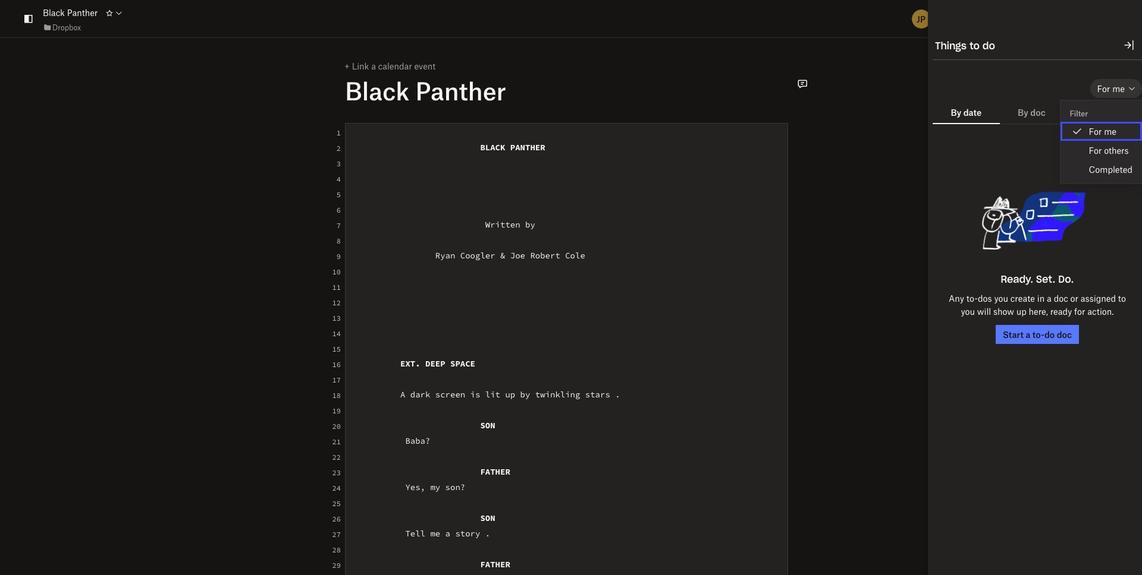 Task type: locate. For each thing, give the bounding box(es) containing it.
a inside son tell me a story .
[[445, 529, 450, 539]]

me
[[1112, 83, 1125, 94], [1104, 126, 1116, 137], [430, 529, 440, 539]]

stars
[[585, 390, 610, 400]]

0 vertical spatial to-
[[966, 293, 978, 304]]

0 vertical spatial for me
[[1097, 83, 1125, 94]]

by right written
[[525, 219, 535, 230]]

space
[[450, 359, 475, 369]]

ext.
[[400, 359, 420, 369]]

a dark screen is lit up by twinkling stars .
[[350, 390, 620, 400]]

1 vertical spatial by
[[520, 390, 530, 400]]

up right lit
[[505, 390, 515, 400]]

1 horizontal spatial by
[[1018, 107, 1028, 118]]

others
[[1104, 145, 1129, 156]]

story
[[455, 529, 480, 539]]

deep
[[425, 359, 445, 369]]

1 horizontal spatial do
[[1044, 330, 1055, 340]]

lit
[[485, 390, 500, 400]]

1 horizontal spatial a
[[1026, 330, 1030, 340]]

0 horizontal spatial you
[[961, 306, 975, 317]]

1 vertical spatial for me
[[1089, 126, 1116, 137]]

cole
[[565, 250, 585, 261]]

0 horizontal spatial to-
[[966, 293, 978, 304]]

0 horizontal spatial black panther
[[43, 7, 98, 18]]

up inside any to-dos you create in a doc or assigned to you will show up here, ready for action.
[[1016, 306, 1026, 317]]

son
[[480, 421, 495, 431], [480, 513, 495, 524]]

0 vertical spatial to
[[969, 42, 980, 51]]

0 vertical spatial a
[[1047, 293, 1052, 304]]

do right the things
[[983, 42, 995, 51]]

by left twinkling
[[520, 390, 530, 400]]

a right start
[[1026, 330, 1030, 340]]

0 horizontal spatial up
[[505, 390, 515, 400]]

0 vertical spatial son
[[480, 421, 495, 431]]

1 horizontal spatial up
[[1016, 306, 1026, 317]]

do down here,
[[1044, 330, 1055, 340]]

do inside popup button
[[1044, 330, 1055, 340]]

2 son from the top
[[480, 513, 495, 524]]

yes,
[[405, 482, 425, 493]]

panther up black panther
[[415, 76, 506, 105]]

1 vertical spatial do
[[1044, 330, 1055, 340]]

1 horizontal spatial to-
[[1032, 330, 1044, 340]]

1 vertical spatial a
[[1026, 330, 1030, 340]]

0 vertical spatial for
[[1097, 83, 1110, 94]]

in
[[1037, 293, 1045, 304]]

tab list
[[933, 101, 1142, 124]]

you left will
[[961, 306, 975, 317]]

start a to-do doc
[[1003, 330, 1072, 340]]

to- down here,
[[1032, 330, 1044, 340]]

for up in this doc
[[1097, 83, 1110, 94]]

1 vertical spatial me
[[1104, 126, 1116, 137]]

to right the things
[[969, 42, 980, 51]]

panther
[[510, 142, 545, 153]]

. right story
[[485, 529, 490, 539]]

son tell me a story .
[[350, 513, 495, 539]]

for me down in this doc
[[1089, 126, 1116, 137]]

a inside popup button
[[1026, 330, 1030, 340]]

date
[[963, 107, 982, 118]]

2 vertical spatial a
[[445, 529, 450, 539]]

do
[[983, 42, 995, 51], [1044, 330, 1055, 340]]

0 vertical spatial do
[[983, 42, 995, 51]]

my
[[430, 482, 440, 493]]

1 horizontal spatial to
[[1118, 293, 1126, 304]]

for down this
[[1089, 126, 1102, 137]]

1 vertical spatial father
[[350, 560, 510, 570]]

me up for others
[[1104, 126, 1116, 137]]

son for son tell me a story .
[[480, 513, 495, 524]]

1 horizontal spatial .
[[615, 390, 620, 400]]

black
[[43, 7, 65, 18], [345, 76, 409, 105]]

0 horizontal spatial to
[[969, 42, 980, 51]]

1 vertical spatial to
[[1118, 293, 1126, 304]]

menu
[[1060, 101, 1142, 184]]

&
[[500, 250, 505, 261]]

0 vertical spatial me
[[1112, 83, 1125, 94]]

screen
[[435, 390, 465, 400]]

0 vertical spatial .
[[615, 390, 620, 400]]

panther
[[67, 7, 98, 18], [415, 76, 506, 105]]

up down create in the bottom right of the page
[[1016, 306, 1026, 317]]

for inside radio item
[[1089, 126, 1102, 137]]

by right "date"
[[1018, 107, 1028, 118]]

0 horizontal spatial by
[[951, 107, 961, 118]]

start
[[1003, 330, 1024, 340]]

dos
[[978, 293, 992, 304]]

father for father yes, my son?
[[480, 467, 510, 478]]

. right stars
[[615, 390, 620, 400]]

menu containing for me
[[1060, 101, 1142, 184]]

0 vertical spatial father
[[480, 467, 510, 478]]

filter
[[1070, 109, 1088, 118]]

black panther
[[350, 142, 545, 153]]

1 vertical spatial .
[[485, 529, 490, 539]]

a left story
[[445, 529, 450, 539]]

0 horizontal spatial do
[[983, 42, 995, 51]]

doc
[[1030, 107, 1045, 118], [1109, 107, 1124, 118], [1054, 293, 1068, 304], [1057, 330, 1072, 340]]

for
[[1097, 83, 1110, 94], [1089, 126, 1102, 137], [1089, 145, 1102, 156]]

son down a dark screen is lit up by twinkling stars .
[[480, 421, 495, 431]]

will
[[977, 306, 991, 317]]

2 by from the left
[[1018, 107, 1028, 118]]

jp
[[917, 13, 926, 24]]

assigned
[[1081, 293, 1116, 304]]

0 vertical spatial panther
[[67, 7, 98, 18]]

things to do
[[935, 42, 995, 51]]

father for father
[[350, 560, 510, 570]]

1 vertical spatial black panther
[[345, 76, 506, 105]]

1 vertical spatial panther
[[415, 76, 506, 105]]

2 vertical spatial me
[[430, 529, 440, 539]]

dark
[[410, 390, 430, 400]]

son up story
[[480, 513, 495, 524]]

1 son from the top
[[480, 421, 495, 431]]

0 vertical spatial black
[[43, 7, 65, 18]]

doc up ready
[[1054, 293, 1068, 304]]

by
[[525, 219, 535, 230], [520, 390, 530, 400]]

to right the assigned
[[1118, 293, 1126, 304]]

0 vertical spatial you
[[994, 293, 1008, 304]]

tab list containing by date
[[933, 101, 1142, 124]]

panther up dropbox
[[67, 7, 98, 18]]

me up in this doc
[[1112, 83, 1125, 94]]

joe
[[510, 250, 525, 261]]

1 horizontal spatial panther
[[415, 76, 506, 105]]

tell
[[405, 529, 425, 539]]

for me up in this doc
[[1097, 83, 1125, 94]]

me right tell
[[430, 529, 440, 539]]

here,
[[1029, 306, 1048, 317]]

to- right any
[[966, 293, 978, 304]]

0 horizontal spatial black
[[43, 7, 65, 18]]

1 vertical spatial son
[[480, 513, 495, 524]]

1 vertical spatial you
[[961, 306, 975, 317]]

a right in
[[1047, 293, 1052, 304]]

you
[[994, 293, 1008, 304], [961, 306, 975, 317]]

a
[[1047, 293, 1052, 304], [1026, 330, 1030, 340], [445, 529, 450, 539]]

black
[[480, 142, 505, 153]]

0 horizontal spatial a
[[445, 529, 450, 539]]

for me radio item
[[1060, 122, 1142, 141]]

1 vertical spatial black
[[345, 76, 409, 105]]

dropbox link
[[43, 21, 81, 33]]

by left "date"
[[951, 107, 961, 118]]

robert
[[530, 250, 560, 261]]

father inside 'father yes, my son?'
[[480, 467, 510, 478]]

0 horizontal spatial panther
[[67, 7, 98, 18]]

things
[[935, 42, 967, 51]]

to
[[969, 42, 980, 51], [1118, 293, 1126, 304]]

by for by date
[[951, 107, 961, 118]]

doc down ready
[[1057, 330, 1072, 340]]

1 horizontal spatial black
[[345, 76, 409, 105]]

son inside son baba?
[[480, 421, 495, 431]]

coogler
[[460, 250, 495, 261]]

to-
[[966, 293, 978, 304], [1032, 330, 1044, 340]]

0 vertical spatial up
[[1016, 306, 1026, 317]]

for down for me radio item
[[1089, 145, 1102, 156]]

1 horizontal spatial you
[[994, 293, 1008, 304]]

in
[[1082, 107, 1090, 118]]

1 by from the left
[[951, 107, 961, 118]]

do.
[[1058, 275, 1074, 285]]

written
[[485, 219, 520, 230]]

0 horizontal spatial .
[[485, 529, 490, 539]]

1 vertical spatial for
[[1089, 126, 1102, 137]]

1 vertical spatial to-
[[1032, 330, 1044, 340]]

for me
[[1097, 83, 1125, 94], [1089, 126, 1116, 137]]

father
[[480, 467, 510, 478], [350, 560, 510, 570]]

son inside son tell me a story .
[[480, 513, 495, 524]]

for me button
[[1090, 79, 1142, 98]]

for
[[1074, 306, 1085, 317]]

by
[[951, 107, 961, 118], [1018, 107, 1028, 118]]

black panther
[[43, 7, 98, 18], [345, 76, 506, 105]]

dropbox
[[52, 22, 81, 32]]

up
[[1016, 306, 1026, 317], [505, 390, 515, 400]]

.
[[615, 390, 620, 400], [485, 529, 490, 539]]

you up show
[[994, 293, 1008, 304]]

0 vertical spatial black panther
[[43, 7, 98, 18]]

2 horizontal spatial a
[[1047, 293, 1052, 304]]

son baba?
[[350, 421, 495, 447]]



Task type: describe. For each thing, give the bounding box(es) containing it.
ext. deep space
[[350, 359, 475, 369]]

for others
[[1089, 145, 1129, 156]]

any
[[949, 293, 964, 304]]

start a to-do doc button
[[996, 325, 1079, 344]]

1 vertical spatial up
[[505, 390, 515, 400]]

ryan coogler & joe robert cole
[[350, 250, 585, 261]]

son for son baba?
[[480, 421, 495, 431]]

for me inside popup button
[[1097, 83, 1125, 94]]

this
[[1092, 107, 1107, 118]]

ryan
[[435, 250, 455, 261]]

action.
[[1087, 306, 1114, 317]]

ready
[[1050, 306, 1072, 317]]

baba?
[[405, 436, 430, 447]]

black panther link
[[43, 6, 98, 19]]

1 horizontal spatial black panther
[[345, 76, 506, 105]]

doc left filter
[[1030, 107, 1045, 118]]

or
[[1070, 293, 1078, 304]]

set.
[[1036, 275, 1055, 285]]

to inside any to-dos you create in a doc or assigned to you will show up here, ready for action.
[[1118, 293, 1126, 304]]

a
[[400, 390, 405, 400]]

doc inside any to-dos you create in a doc or assigned to you will show up here, ready for action.
[[1054, 293, 1068, 304]]

doc inside start a to-do doc popup button
[[1057, 330, 1072, 340]]

completed
[[1089, 164, 1133, 175]]

twinkling
[[535, 390, 580, 400]]

by doc
[[1018, 107, 1045, 118]]

for inside popup button
[[1097, 83, 1110, 94]]

is
[[470, 390, 480, 400]]

written by
[[350, 219, 540, 230]]

by date
[[951, 107, 982, 118]]

any to-dos you create in a doc or assigned to you will show up here, ready for action.
[[949, 293, 1126, 317]]

for me inside radio item
[[1089, 126, 1116, 137]]

me inside popup button
[[1112, 83, 1125, 94]]

create
[[1010, 293, 1035, 304]]

ready.
[[1001, 275, 1033, 285]]

a inside any to-dos you create in a doc or assigned to you will show up here, ready for action.
[[1047, 293, 1052, 304]]

jp button
[[910, 8, 932, 29]]

to- inside start a to-do doc popup button
[[1032, 330, 1044, 340]]

by for by doc
[[1018, 107, 1028, 118]]

father yes, my son?
[[350, 467, 510, 493]]

me inside radio item
[[1104, 126, 1116, 137]]

doc right this
[[1109, 107, 1124, 118]]

show
[[993, 306, 1014, 317]]

son?
[[445, 482, 465, 493]]

0 vertical spatial by
[[525, 219, 535, 230]]

to- inside any to-dos you create in a doc or assigned to you will show up here, ready for action.
[[966, 293, 978, 304]]

. inside son tell me a story .
[[485, 529, 490, 539]]

2 vertical spatial for
[[1089, 145, 1102, 156]]

ready. set. do.
[[1001, 275, 1074, 285]]

in this doc
[[1082, 107, 1124, 118]]

me inside son tell me a story .
[[430, 529, 440, 539]]



Task type: vqa. For each thing, say whether or not it's contained in the screenshot.
THE NAME button
no



